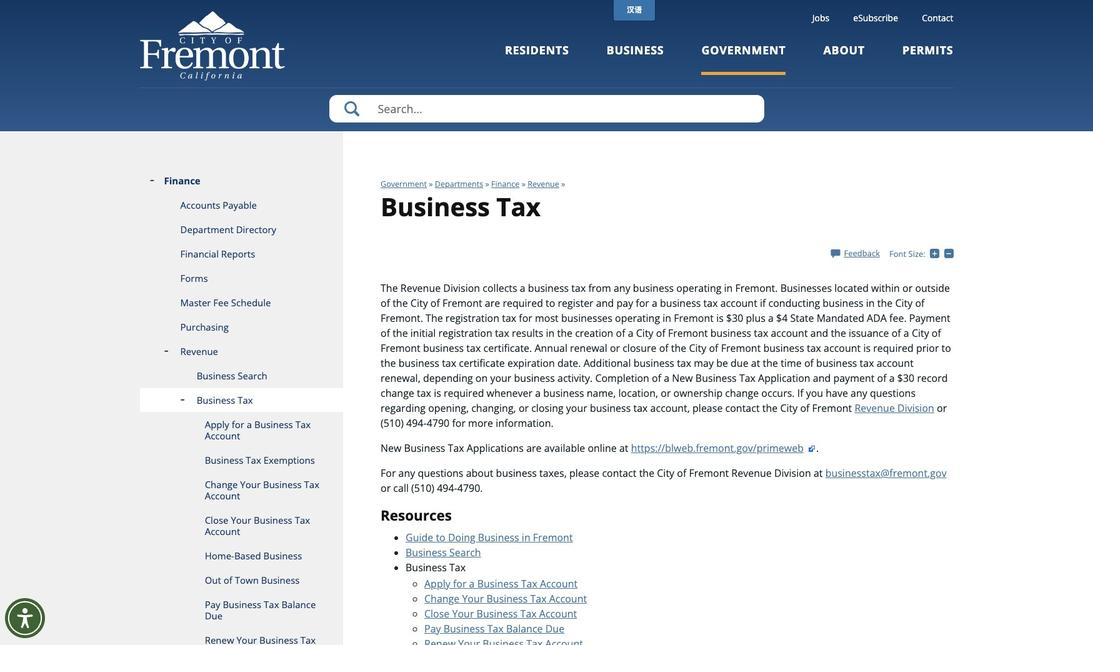 Task type: describe. For each thing, give the bounding box(es) containing it.
0 horizontal spatial pay business tax balance due link
[[140, 593, 343, 629]]

guide to doing business in fremont business search
[[406, 531, 573, 559]]

business inside close your business tax account
[[254, 514, 293, 527]]

located
[[835, 281, 869, 295]]

account up plus
[[721, 296, 758, 310]]

(510) inside or (510) 494-4790 for more information.
[[381, 416, 404, 430]]

businesstax@fremont.gov link
[[826, 466, 947, 480]]

tax down state
[[807, 341, 822, 355]]

account down mandated
[[824, 341, 861, 355]]

business down activity.
[[544, 386, 584, 400]]

government for government » departments » finance » revenue business tax
[[381, 179, 427, 189]]

opening,
[[428, 401, 469, 415]]

account inside apply for a business tax account
[[205, 430, 240, 442]]

business up time
[[764, 341, 805, 355]]

payment
[[834, 371, 875, 385]]

account down $4
[[771, 326, 808, 340]]

for inside or (510) 494-4790 for more information.
[[452, 416, 466, 430]]

+
[[940, 248, 945, 259]]

business tax exemptions
[[205, 454, 315, 467]]

0 vertical spatial and
[[597, 296, 614, 310]]

0 vertical spatial the
[[381, 281, 398, 295]]

if
[[760, 296, 766, 310]]

initial
[[411, 326, 436, 340]]

city up prior
[[912, 326, 930, 340]]

0 horizontal spatial business search link
[[140, 364, 343, 388]]

.
[[817, 441, 819, 455]]

for
[[381, 466, 396, 480]]

pay inside apply for a business tax account change your business tax account close your business tax account pay business tax balance due
[[425, 622, 441, 636]]

apply for a business tax account change your business tax account close your business tax account pay business tax balance due
[[425, 577, 587, 636]]

font size: link
[[890, 248, 926, 259]]

0 horizontal spatial $30
[[727, 311, 744, 325]]

division inside for any questions about business taxes, please contact the city of fremont revenue division at businesstax@fremont.gov or call (510) 494-4790.
[[775, 466, 812, 480]]

0 vertical spatial registration
[[446, 311, 500, 325]]

certificate.
[[484, 341, 532, 355]]

home-
[[205, 550, 234, 562]]

guide
[[406, 531, 434, 544]]

2 vertical spatial and
[[814, 371, 831, 385]]

1 horizontal spatial operating
[[677, 281, 722, 295]]

be
[[717, 356, 729, 370]]

from
[[589, 281, 612, 295]]

0 vertical spatial revenue link
[[528, 179, 560, 189]]

division inside the revenue division collects a business tax from any business operating in fremont. businesses located within or outside of the city of fremont are required to register and pay for a business tax account if conducting business in the city of fremont. the registration tax for most businesses operating in fremont is $30 plus a $4 state mandated ada fee. payment of the initial registration tax results in the creation of a city of fremont business tax account and the issuance of a city of fremont business tax certificate. annual renewal or closure of the city of fremont business tax account is required prior to the business tax certificate expiration date. additional business tax may be due at the time of business tax account renewal, depending on your business activity. completion of a new business tax application and payment of a $30 record change tax is required whenever a business name, location, or ownership change occurs. if you have any questions regarding opening, changing, or closing your business tax account, please contact the city of fremont
[[444, 281, 480, 295]]

1 vertical spatial at
[[620, 441, 629, 455]]

forms link
[[140, 266, 343, 291]]

columnusercontrol3 main content
[[343, 131, 957, 645]]

size:
[[909, 248, 926, 259]]

tax inside apply for a business tax account
[[296, 418, 311, 431]]

0 horizontal spatial operating
[[615, 311, 660, 325]]

esubscribe link
[[854, 12, 899, 24]]

outside
[[916, 281, 951, 295]]

businesstax@fremont.gov
[[826, 466, 947, 480]]

1 horizontal spatial required
[[503, 296, 543, 310]]

reports
[[221, 248, 255, 260]]

tax up certificate
[[467, 341, 481, 355]]

questions inside the revenue division collects a business tax from any business operating in fremont. businesses located within or outside of the city of fremont are required to register and pay for a business tax account if conducting business in the city of fremont. the registration tax for most businesses operating in fremont is $30 plus a $4 state mandated ada fee. payment of the initial registration tax results in the creation of a city of fremont business tax account and the issuance of a city of fremont business tax certificate. annual renewal or closure of the city of fremont business tax account is required prior to the business tax certificate expiration date. additional business tax may be due at the time of business tax account renewal, depending on your business activity. completion of a new business tax application and payment of a $30 record change tax is required whenever a business name, location, or ownership change occurs. if you have any questions regarding opening, changing, or closing your business tax account, please contact the city of fremont
[[871, 386, 916, 400]]

1 horizontal spatial fremont.
[[736, 281, 778, 295]]

if
[[798, 386, 804, 400]]

out
[[205, 574, 221, 587]]

payable
[[223, 199, 257, 211]]

additional
[[584, 356, 631, 370]]

1 horizontal spatial business search link
[[406, 546, 481, 559]]

0 horizontal spatial finance
[[164, 174, 201, 187]]

the inside for any questions about business taxes, please contact the city of fremont revenue division at businesstax@fremont.gov or call (510) 494-4790.
[[640, 466, 655, 480]]

1 vertical spatial revenue link
[[140, 340, 343, 364]]

or up additional
[[610, 341, 620, 355]]

business down "name,"
[[590, 401, 631, 415]]

0 vertical spatial government link
[[702, 43, 786, 75]]

contact
[[923, 12, 954, 24]]

- link
[[945, 248, 957, 259]]

accounts payable link
[[140, 193, 343, 218]]

pay business tax balance due
[[205, 599, 316, 622]]

business tax inside columnusercontrol3 main content
[[406, 561, 466, 574]]

at inside for any questions about business taxes, please contact the city of fremont revenue division at businesstax@fremont.gov or call (510) 494-4790.
[[814, 466, 823, 480]]

fee
[[213, 296, 229, 309]]

applications
[[467, 441, 524, 455]]

occurs.
[[762, 386, 795, 400]]

plus
[[746, 311, 766, 325]]

may
[[694, 356, 714, 370]]

city up closure
[[637, 326, 654, 340]]

changing,
[[472, 401, 516, 415]]

1 vertical spatial fremont.
[[381, 311, 423, 325]]

out of town business
[[205, 574, 300, 587]]

record
[[918, 371, 948, 385]]

a inside apply for a business tax account
[[247, 418, 252, 431]]

2 horizontal spatial division
[[898, 401, 935, 415]]

business search
[[197, 370, 268, 382]]

business down initial
[[423, 341, 464, 355]]

1 horizontal spatial $30
[[898, 371, 915, 385]]

or up "account,"
[[661, 386, 671, 400]]

business inside change your business tax account
[[263, 478, 302, 491]]

0 vertical spatial is
[[717, 311, 724, 325]]

tax up regarding
[[417, 386, 432, 400]]

are inside the revenue division collects a business tax from any business operating in fremont. businesses located within or outside of the city of fremont are required to register and pay for a business tax account if conducting business in the city of fremont. the registration tax for most businesses operating in fremont is $30 plus a $4 state mandated ada fee. payment of the initial registration tax results in the creation of a city of fremont business tax account and the issuance of a city of fremont business tax certificate. annual renewal or closure of the city of fremont business tax account is required prior to the business tax certificate expiration date. additional business tax may be due at the time of business tax account renewal, depending on your business activity. completion of a new business tax application and payment of a $30 record change tax is required whenever a business name, location, or ownership change occurs. if you have any questions regarding opening, changing, or closing your business tax account, please contact the city of fremont
[[485, 296, 500, 310]]

pay
[[617, 296, 634, 310]]

closing
[[532, 401, 564, 415]]

town
[[235, 574, 259, 587]]

business inside pay business tax balance due
[[223, 599, 262, 611]]

master fee schedule
[[180, 296, 271, 309]]

location,
[[619, 386, 659, 400]]

or right within
[[903, 281, 913, 295]]

contact inside for any questions about business taxes, please contact the city of fremont revenue division at businesstax@fremont.gov or call (510) 494-4790.
[[603, 466, 637, 480]]

(510) inside for any questions about business taxes, please contact the city of fremont revenue division at businesstax@fremont.gov or call (510) 494-4790.
[[412, 481, 435, 495]]

0 vertical spatial your
[[491, 371, 512, 385]]

business up "pay"
[[633, 281, 674, 295]]

pay inside pay business tax balance due
[[205, 599, 220, 611]]

your inside close your business tax account
[[231, 514, 251, 527]]

city up initial
[[411, 296, 428, 310]]

feedback link
[[831, 248, 881, 259]]

the revenue division collects a business tax from any business operating in fremont. businesses located within or outside of the city of fremont are required to register and pay for a business tax account if conducting business in the city of fremont. the registration tax for most businesses operating in fremont is $30 plus a $4 state mandated ada fee. payment of the initial registration tax results in the creation of a city of fremont business tax account and the issuance of a city of fremont business tax certificate. annual renewal or closure of the city of fremont business tax account is required prior to the business tax certificate expiration date. additional business tax may be due at the time of business tax account renewal, depending on your business activity. completion of a new business tax application and payment of a $30 record change tax is required whenever a business name, location, or ownership change occurs. if you have any questions regarding opening, changing, or closing your business tax account, please contact the city of fremont
[[381, 281, 952, 415]]

revenue inside for any questions about business taxes, please contact the city of fremont revenue division at businesstax@fremont.gov or call (510) 494-4790.
[[732, 466, 772, 480]]

home-based business
[[205, 550, 302, 562]]

issuance
[[849, 326, 890, 340]]

apply for a business tax account
[[205, 418, 311, 442]]

3 » from the left
[[522, 179, 526, 189]]

about link
[[824, 43, 865, 75]]

accounts
[[180, 199, 220, 211]]

purchasing
[[180, 321, 229, 333]]

1 horizontal spatial any
[[614, 281, 631, 295]]

questions inside for any questions about business taxes, please contact the city of fremont revenue division at businesstax@fremont.gov or call (510) 494-4790.
[[418, 466, 464, 480]]

time
[[781, 356, 802, 370]]

based
[[234, 550, 261, 562]]

2 horizontal spatial any
[[851, 386, 868, 400]]

expiration
[[508, 356, 555, 370]]

account down issuance
[[877, 356, 914, 370]]

completion
[[596, 371, 650, 385]]

register
[[558, 296, 594, 310]]

guide to doing business in fremont link
[[406, 531, 573, 544]]

font size:
[[890, 248, 926, 259]]

4790
[[427, 416, 450, 430]]

Search text field
[[329, 95, 765, 123]]

for up results
[[519, 311, 533, 325]]

available
[[545, 441, 586, 455]]

change inside change your business tax account
[[205, 478, 238, 491]]

tax inside the revenue division collects a business tax from any business operating in fremont. businesses located within or outside of the city of fremont are required to register and pay for a business tax account if conducting business in the city of fremont. the registration tax for most businesses operating in fremont is $30 plus a $4 state mandated ada fee. payment of the initial registration tax results in the creation of a city of fremont business tax account and the issuance of a city of fremont business tax certificate. annual renewal or closure of the city of fremont business tax account is required prior to the business tax certificate expiration date. additional business tax may be due at the time of business tax account renewal, depending on your business activity. completion of a new business tax application and payment of a $30 record change tax is required whenever a business name, location, or ownership change occurs. if you have any questions regarding opening, changing, or closing your business tax account, please contact the city of fremont
[[740, 371, 756, 385]]

change inside apply for a business tax account change your business tax account close your business tax account pay business tax balance due
[[425, 592, 460, 606]]

$4
[[777, 311, 788, 325]]

more
[[468, 416, 493, 430]]

tax left may
[[677, 356, 692, 370]]

0 horizontal spatial new
[[381, 441, 402, 455]]

494- inside or (510) 494-4790 for more information.
[[407, 416, 427, 430]]

a left $4
[[769, 311, 774, 325]]

business up mandated
[[823, 296, 864, 310]]

0 horizontal spatial required
[[444, 386, 484, 400]]

business down plus
[[711, 326, 752, 340]]

tax up payment
[[860, 356, 875, 370]]

fremont inside guide to doing business in fremont business search
[[533, 531, 573, 544]]

at inside the revenue division collects a business tax from any business operating in fremont. businesses located within or outside of the city of fremont are required to register and pay for a business tax account if conducting business in the city of fremont. the registration tax for most businesses operating in fremont is $30 plus a $4 state mandated ada fee. payment of the initial registration tax results in the creation of a city of fremont business tax account and the issuance of a city of fremont business tax certificate. annual renewal or closure of the city of fremont business tax account is required prior to the business tax certificate expiration date. additional business tax may be due at the time of business tax account renewal, depending on your business activity. completion of a new business tax application and payment of a $30 record change tax is required whenever a business name, location, or ownership change occurs. if you have any questions regarding opening, changing, or closing your business tax account, please contact the city of fremont
[[752, 356, 761, 370]]

for right "pay"
[[636, 296, 650, 310]]

whenever
[[487, 386, 533, 400]]

-
[[954, 248, 957, 259]]

renewal,
[[381, 371, 421, 385]]

revenue inside government » departments » finance » revenue business tax
[[528, 179, 560, 189]]

tax down location,
[[634, 401, 648, 415]]

font
[[890, 248, 907, 259]]

4790.
[[458, 481, 483, 495]]

schedule
[[231, 296, 271, 309]]

on
[[476, 371, 488, 385]]

0 horizontal spatial search
[[238, 370, 268, 382]]

1 vertical spatial registration
[[439, 326, 493, 340]]

1 horizontal spatial your
[[567, 401, 588, 415]]

prior
[[917, 341, 940, 355]]

of inside for any questions about business taxes, please contact the city of fremont revenue division at businesstax@fremont.gov or call (510) 494-4790.
[[677, 466, 687, 480]]

name,
[[587, 386, 616, 400]]

this is a subscription dialog that can be closed dialog
[[854, 644, 1078, 645]]

+ link
[[931, 248, 945, 259]]

0 horizontal spatial government link
[[381, 179, 427, 189]]

directory
[[236, 223, 276, 236]]

new business tax applications are available online at https://blweb.fremont.gov/primeweb
[[381, 441, 804, 455]]

a up closing
[[535, 386, 541, 400]]

1 vertical spatial to
[[942, 341, 952, 355]]

city up may
[[689, 341, 707, 355]]

close your business tax account
[[205, 514, 310, 538]]



Task type: vqa. For each thing, say whether or not it's contained in the screenshot.
Plan related to General Plan Amendment Screening Request
no



Task type: locate. For each thing, give the bounding box(es) containing it.
annual
[[535, 341, 568, 355]]

departments
[[435, 179, 484, 189]]

application
[[759, 371, 811, 385]]

https://blweb.fremont.gov/primeweb link
[[631, 441, 817, 455]]

at down .
[[814, 466, 823, 480]]

tax up register
[[572, 281, 586, 295]]

apply inside apply for a business tax account change your business tax account close your business tax account pay business tax balance due
[[425, 577, 451, 591]]

of
[[381, 296, 390, 310], [431, 296, 440, 310], [916, 296, 925, 310], [381, 326, 390, 340], [616, 326, 626, 340], [657, 326, 666, 340], [892, 326, 902, 340], [932, 326, 942, 340], [660, 341, 669, 355], [709, 341, 719, 355], [805, 356, 814, 370], [652, 371, 662, 385], [878, 371, 887, 385], [801, 401, 810, 415], [677, 466, 687, 480], [224, 574, 233, 587]]

account inside close your business tax account
[[205, 525, 240, 538]]

1 vertical spatial close your business tax account link
[[425, 607, 577, 621]]

apply for a business tax account link up "business tax exemptions"
[[140, 413, 343, 448]]

any
[[614, 281, 631, 295], [851, 386, 868, 400], [399, 466, 415, 480]]

business
[[607, 43, 664, 58], [381, 189, 490, 224], [197, 370, 235, 382], [696, 371, 737, 385], [197, 394, 235, 407], [255, 418, 293, 431], [404, 441, 446, 455], [205, 454, 244, 467], [263, 478, 302, 491], [254, 514, 293, 527], [478, 531, 520, 544], [406, 546, 447, 559], [264, 550, 302, 562], [406, 561, 447, 574], [261, 574, 300, 587], [478, 577, 519, 591], [487, 592, 528, 606], [223, 599, 262, 611], [477, 607, 518, 621], [444, 622, 485, 636]]

home-based business link
[[140, 544, 343, 568]]

your
[[240, 478, 261, 491], [231, 514, 251, 527], [462, 592, 484, 606], [452, 607, 474, 621]]

business
[[528, 281, 569, 295], [633, 281, 674, 295], [660, 296, 701, 310], [823, 296, 864, 310], [711, 326, 752, 340], [423, 341, 464, 355], [764, 341, 805, 355], [399, 356, 440, 370], [634, 356, 675, 370], [817, 356, 858, 370], [514, 371, 555, 385], [544, 386, 584, 400], [590, 401, 631, 415], [496, 466, 537, 480]]

1 horizontal spatial change your business tax account link
[[425, 592, 587, 606]]

tax inside pay business tax balance due
[[264, 599, 279, 611]]

1 horizontal spatial balance
[[507, 622, 543, 636]]

your inside change your business tax account
[[240, 478, 261, 491]]

or down for
[[381, 481, 391, 495]]

a inside apply for a business tax account change your business tax account close your business tax account pay business tax balance due
[[469, 577, 475, 591]]

required down collects
[[503, 296, 543, 310]]

0 vertical spatial pay
[[205, 599, 220, 611]]

(510)
[[381, 416, 404, 430], [412, 481, 435, 495]]

0 horizontal spatial fremont.
[[381, 311, 423, 325]]

business link
[[607, 43, 664, 75]]

city down https://blweb.fremont.gov/primeweb
[[657, 466, 675, 480]]

for any questions about business taxes, please contact the city of fremont revenue division at businesstax@fremont.gov or call (510) 494-4790.
[[381, 466, 947, 495]]

any inside for any questions about business taxes, please contact the city of fremont revenue division at businesstax@fremont.gov or call (510) 494-4790.
[[399, 466, 415, 480]]

0 horizontal spatial division
[[444, 281, 480, 295]]

resources
[[381, 506, 452, 525]]

494- down regarding
[[407, 416, 427, 430]]

any up "pay"
[[614, 281, 631, 295]]

2 horizontal spatial »
[[522, 179, 526, 189]]

city
[[411, 296, 428, 310], [896, 296, 913, 310], [637, 326, 654, 340], [912, 326, 930, 340], [689, 341, 707, 355], [781, 401, 798, 415], [657, 466, 675, 480]]

2 vertical spatial division
[[775, 466, 812, 480]]

finance up accounts
[[164, 174, 201, 187]]

fremont. up initial
[[381, 311, 423, 325]]

tax inside government » departments » finance » revenue business tax
[[497, 189, 541, 224]]

change down due
[[726, 386, 759, 400]]

1 vertical spatial apply
[[425, 577, 451, 591]]

residents
[[505, 43, 569, 58]]

results
[[512, 326, 544, 340]]

1 vertical spatial new
[[381, 441, 402, 455]]

for down doing
[[453, 577, 467, 591]]

business down applications
[[496, 466, 537, 480]]

closure
[[623, 341, 657, 355]]

purchasing link
[[140, 315, 343, 340]]

business inside government » departments » finance » revenue business tax
[[381, 189, 490, 224]]

1 vertical spatial questions
[[418, 466, 464, 480]]

1 horizontal spatial revenue link
[[528, 179, 560, 189]]

questions up revenue division
[[871, 386, 916, 400]]

0 vertical spatial contact
[[726, 401, 760, 415]]

0 horizontal spatial change your business tax account link
[[140, 473, 343, 508]]

a down business tax link
[[247, 418, 252, 431]]

is down depending
[[434, 386, 441, 400]]

2 vertical spatial to
[[436, 531, 446, 544]]

1 horizontal spatial finance link
[[492, 179, 520, 189]]

to left doing
[[436, 531, 446, 544]]

please down the ownership
[[693, 401, 723, 415]]

out of town business link
[[140, 568, 343, 593]]

1 horizontal spatial contact
[[726, 401, 760, 415]]

contact inside the revenue division collects a business tax from any business operating in fremont. businesses located within or outside of the city of fremont are required to register and pay for a business tax account if conducting business in the city of fremont. the registration tax for most businesses operating in fremont is $30 plus a $4 state mandated ada fee. payment of the initial registration tax results in the creation of a city of fremont business tax account and the issuance of a city of fremont business tax certificate. annual renewal or closure of the city of fremont business tax account is required prior to the business tax certificate expiration date. additional business tax may be due at the time of business tax account renewal, depending on your business activity. completion of a new business tax application and payment of a $30 record change tax is required whenever a business name, location, or ownership change occurs. if you have any questions regarding opening, changing, or closing your business tax account, please contact the city of fremont
[[726, 401, 760, 415]]

taxes,
[[540, 466, 567, 480]]

doing
[[448, 531, 476, 544]]

or
[[903, 281, 913, 295], [610, 341, 620, 355], [661, 386, 671, 400], [519, 401, 529, 415], [937, 401, 948, 415], [381, 481, 391, 495]]

most
[[535, 311, 559, 325]]

2 horizontal spatial is
[[864, 341, 871, 355]]

apply down business tax link
[[205, 418, 229, 431]]

of inside the out of town business link
[[224, 574, 233, 587]]

government » departments » finance » revenue business tax
[[381, 179, 560, 224]]

1 vertical spatial the
[[426, 311, 443, 325]]

business tax link
[[140, 388, 343, 413]]

a up "account,"
[[664, 371, 670, 385]]

a up 'revenue division' link
[[890, 371, 895, 385]]

1 horizontal spatial new
[[672, 371, 693, 385]]

tax left if
[[704, 296, 718, 310]]

due
[[731, 356, 749, 370]]

0 vertical spatial business tax
[[197, 394, 253, 407]]

required down issuance
[[874, 341, 914, 355]]

0 vertical spatial please
[[693, 401, 723, 415]]

or inside or (510) 494-4790 for more information.
[[937, 401, 948, 415]]

apply for a business tax account link for business tax exemptions
[[140, 413, 343, 448]]

department directory
[[180, 223, 276, 236]]

0 horizontal spatial is
[[434, 386, 441, 400]]

finance link
[[140, 169, 343, 193], [492, 179, 520, 189]]

balance inside pay business tax balance due
[[282, 599, 316, 611]]

0 vertical spatial required
[[503, 296, 543, 310]]

conducting
[[769, 296, 821, 310]]

1 vertical spatial government link
[[381, 179, 427, 189]]

tax inside close your business tax account
[[295, 514, 310, 527]]

fremont.
[[736, 281, 778, 295], [381, 311, 423, 325]]

fremont. up if
[[736, 281, 778, 295]]

permits
[[903, 43, 954, 58]]

esubscribe
[[854, 12, 899, 24]]

state
[[791, 311, 815, 325]]

0 horizontal spatial please
[[570, 466, 600, 480]]

master
[[180, 296, 211, 309]]

activity.
[[558, 371, 593, 385]]

0 horizontal spatial your
[[491, 371, 512, 385]]

and up the you
[[814, 371, 831, 385]]

2 horizontal spatial to
[[942, 341, 952, 355]]

pay business tax balance due link inside columnusercontrol3 main content
[[425, 622, 565, 636]]

your up whenever
[[491, 371, 512, 385]]

2 vertical spatial is
[[434, 386, 441, 400]]

city down occurs.
[[781, 401, 798, 415]]

0 vertical spatial to
[[546, 296, 556, 310]]

revenue division
[[855, 401, 935, 415]]

apply for apply for a business tax account
[[205, 418, 229, 431]]

please inside the revenue division collects a business tax from any business operating in fremont. businesses located within or outside of the city of fremont are required to register and pay for a business tax account if conducting business in the city of fremont. the registration tax for most businesses operating in fremont is $30 plus a $4 state mandated ada fee. payment of the initial registration tax results in the creation of a city of fremont business tax account and the issuance of a city of fremont business tax certificate. annual renewal or closure of the city of fremont business tax account is required prior to the business tax certificate expiration date. additional business tax may be due at the time of business tax account renewal, depending on your business activity. completion of a new business tax application and payment of a $30 record change tax is required whenever a business name, location, or ownership change occurs. if you have any questions regarding opening, changing, or closing your business tax account, please contact the city of fremont
[[693, 401, 723, 415]]

change
[[205, 478, 238, 491], [425, 592, 460, 606]]

0 vertical spatial new
[[672, 371, 693, 385]]

contact up the https://blweb.fremont.gov/primeweb link
[[726, 401, 760, 415]]

account inside change your business tax account
[[205, 490, 240, 502]]

1 » from the left
[[429, 179, 433, 189]]

residents link
[[505, 43, 569, 75]]

registration down collects
[[446, 311, 500, 325]]

are down information.
[[527, 441, 542, 455]]

contact link
[[923, 12, 954, 24]]

1 vertical spatial government
[[381, 179, 427, 189]]

close your business tax account link inside columnusercontrol3 main content
[[425, 607, 577, 621]]

0 vertical spatial 494-
[[407, 416, 427, 430]]

balance inside apply for a business tax account change your business tax account close your business tax account pay business tax balance due
[[507, 622, 543, 636]]

any down payment
[[851, 386, 868, 400]]

any up "call"
[[399, 466, 415, 480]]

revenue inside the revenue division collects a business tax from any business operating in fremont. businesses located within or outside of the city of fremont are required to register and pay for a business tax account if conducting business in the city of fremont. the registration tax for most businesses operating in fremont is $30 plus a $4 state mandated ada fee. payment of the initial registration tax results in the creation of a city of fremont business tax account and the issuance of a city of fremont business tax certificate. annual renewal or closure of the city of fremont business tax account is required prior to the business tax certificate expiration date. additional business tax may be due at the time of business tax account renewal, depending on your business activity. completion of a new business tax application and payment of a $30 record change tax is required whenever a business name, location, or ownership change occurs. if you have any questions regarding opening, changing, or closing your business tax account, please contact the city of fremont
[[401, 281, 441, 295]]

finance inside government » departments » finance » revenue business tax
[[492, 179, 520, 189]]

1 horizontal spatial to
[[546, 296, 556, 310]]

and down state
[[811, 326, 829, 340]]

business down expiration
[[514, 371, 555, 385]]

1 vertical spatial and
[[811, 326, 829, 340]]

a up closure
[[628, 326, 634, 340]]

0 horizontal spatial apply for a business tax account link
[[140, 413, 343, 448]]

0 horizontal spatial revenue link
[[140, 340, 343, 364]]

information.
[[496, 416, 554, 430]]

master fee schedule link
[[140, 291, 343, 315]]

1 vertical spatial change
[[425, 592, 460, 606]]

or up information.
[[519, 401, 529, 415]]

to right prior
[[942, 341, 952, 355]]

1 horizontal spatial the
[[426, 311, 443, 325]]

0 vertical spatial any
[[614, 281, 631, 295]]

contact
[[726, 401, 760, 415], [603, 466, 637, 480]]

2 change from the left
[[726, 386, 759, 400]]

search up business tax link
[[238, 370, 268, 382]]

required up opening,
[[444, 386, 484, 400]]

regarding
[[381, 401, 426, 415]]

ada
[[867, 311, 887, 325]]

close inside apply for a business tax account change your business tax account close your business tax account pay business tax balance due
[[425, 607, 450, 621]]

1 vertical spatial pay
[[425, 622, 441, 636]]

1 vertical spatial required
[[874, 341, 914, 355]]

1 horizontal spatial please
[[693, 401, 723, 415]]

department
[[180, 223, 234, 236]]

business up payment
[[817, 356, 858, 370]]

collects
[[483, 281, 518, 295]]

0 vertical spatial close
[[205, 514, 229, 527]]

account
[[721, 296, 758, 310], [771, 326, 808, 340], [824, 341, 861, 355], [877, 356, 914, 370]]

please down new business tax applications are available online at https://blweb.fremont.gov/primeweb
[[570, 466, 600, 480]]

0 horizontal spatial close your business tax account link
[[140, 508, 343, 544]]

tax up results
[[502, 311, 517, 325]]

1 vertical spatial 494-
[[437, 481, 458, 495]]

fremont inside for any questions about business taxes, please contact the city of fremont revenue division at businesstax@fremont.gov or call (510) 494-4790.
[[689, 466, 729, 480]]

to up most
[[546, 296, 556, 310]]

financial reports
[[180, 248, 255, 260]]

0 vertical spatial search
[[238, 370, 268, 382]]

please inside for any questions about business taxes, please contact the city of fremont revenue division at businesstax@fremont.gov or call (510) 494-4790.
[[570, 466, 600, 480]]

0 horizontal spatial questions
[[418, 466, 464, 480]]

in inside guide to doing business in fremont business search
[[522, 531, 531, 544]]

finance
[[164, 174, 201, 187], [492, 179, 520, 189]]

1 vertical spatial search
[[450, 546, 481, 559]]

0 vertical spatial $30
[[727, 311, 744, 325]]

2 vertical spatial required
[[444, 386, 484, 400]]

apply inside apply for a business tax account
[[205, 418, 229, 431]]

1 horizontal spatial pay business tax balance due link
[[425, 622, 565, 636]]

0 vertical spatial apply for a business tax account link
[[140, 413, 343, 448]]

due inside pay business tax balance due
[[205, 610, 223, 622]]

questions up 4790.
[[418, 466, 464, 480]]

a right "pay"
[[652, 296, 658, 310]]

business search link down purchasing link
[[140, 364, 343, 388]]

1 horizontal spatial 494-
[[437, 481, 458, 495]]

0 horizontal spatial (510)
[[381, 416, 404, 430]]

operating
[[677, 281, 722, 295], [615, 311, 660, 325]]

tax
[[572, 281, 586, 295], [704, 296, 718, 310], [502, 311, 517, 325], [495, 326, 510, 340], [754, 326, 769, 340], [467, 341, 481, 355], [807, 341, 822, 355], [442, 356, 457, 370], [677, 356, 692, 370], [860, 356, 875, 370], [417, 386, 432, 400], [634, 401, 648, 415]]

business tax down business search
[[197, 394, 253, 407]]

1 horizontal spatial questions
[[871, 386, 916, 400]]

business down closure
[[634, 356, 675, 370]]

revenue link
[[528, 179, 560, 189], [140, 340, 343, 364]]

business search link down doing
[[406, 546, 481, 559]]

1 horizontal spatial division
[[775, 466, 812, 480]]

contact down online
[[603, 466, 637, 480]]

about
[[466, 466, 494, 480]]

1 vertical spatial division
[[898, 401, 935, 415]]

jobs
[[813, 12, 830, 24]]

a right collects
[[520, 281, 526, 295]]

1 horizontal spatial »
[[486, 179, 490, 189]]

close inside close your business tax account
[[205, 514, 229, 527]]

or inside for any questions about business taxes, please contact the city of fremont revenue division at businesstax@fremont.gov or call (510) 494-4790.
[[381, 481, 391, 495]]

and down from on the top of page
[[597, 296, 614, 310]]

2 » from the left
[[486, 179, 490, 189]]

1 vertical spatial are
[[527, 441, 542, 455]]

a
[[520, 281, 526, 295], [652, 296, 658, 310], [769, 311, 774, 325], [628, 326, 634, 340], [904, 326, 910, 340], [664, 371, 670, 385], [890, 371, 895, 385], [535, 386, 541, 400], [247, 418, 252, 431], [469, 577, 475, 591]]

pay business tax balance due link
[[140, 593, 343, 629], [425, 622, 565, 636]]

1 vertical spatial (510)
[[412, 481, 435, 495]]

at right due
[[752, 356, 761, 370]]

required
[[503, 296, 543, 310], [874, 341, 914, 355], [444, 386, 484, 400]]

to inside guide to doing business in fremont business search
[[436, 531, 446, 544]]

for down business tax link
[[232, 418, 244, 431]]

government inside government » departments » finance » revenue business tax
[[381, 179, 427, 189]]

due inside apply for a business tax account change your business tax account close your business tax account pay business tax balance due
[[546, 622, 565, 636]]

are down collects
[[485, 296, 500, 310]]

0 horizontal spatial business tax
[[197, 394, 253, 407]]

1 horizontal spatial change
[[425, 592, 460, 606]]

or down the record
[[937, 401, 948, 415]]

1 horizontal spatial search
[[450, 546, 481, 559]]

494- up "resources"
[[437, 481, 458, 495]]

have
[[826, 386, 849, 400]]

apply for a business tax account link
[[140, 413, 343, 448], [425, 577, 578, 591]]

2 horizontal spatial required
[[874, 341, 914, 355]]

online
[[588, 441, 617, 455]]

new inside the revenue division collects a business tax from any business operating in fremont. businesses located within or outside of the city of fremont are required to register and pay for a business tax account if conducting business in the city of fremont. the registration tax for most businesses operating in fremont is $30 plus a $4 state mandated ada fee. payment of the initial registration tax results in the creation of a city of fremont business tax account and the issuance of a city of fremont business tax certificate. annual renewal or closure of the city of fremont business tax account is required prior to the business tax certificate expiration date. additional business tax may be due at the time of business tax account renewal, depending on your business activity. completion of a new business tax application and payment of a $30 record change tax is required whenever a business name, location, or ownership change occurs. if you have any questions regarding opening, changing, or closing your business tax account, please contact the city of fremont
[[672, 371, 693, 385]]

0 horizontal spatial finance link
[[140, 169, 343, 193]]

new
[[672, 371, 693, 385], [381, 441, 402, 455]]

494- inside for any questions about business taxes, please contact the city of fremont revenue division at businesstax@fremont.gov or call (510) 494-4790.
[[437, 481, 458, 495]]

is left plus
[[717, 311, 724, 325]]

close
[[205, 514, 229, 527], [425, 607, 450, 621]]

new up the ownership
[[672, 371, 693, 385]]

0 vertical spatial division
[[444, 281, 480, 295]]

1 horizontal spatial change
[[726, 386, 759, 400]]

1 horizontal spatial are
[[527, 441, 542, 455]]

apply for apply for a business tax account change your business tax account close your business tax account pay business tax balance due
[[425, 577, 451, 591]]

search inside guide to doing business in fremont business search
[[450, 546, 481, 559]]

1 vertical spatial operating
[[615, 311, 660, 325]]

tax inside change your business tax account
[[304, 478, 320, 491]]

1 horizontal spatial close
[[425, 607, 450, 621]]

in
[[725, 281, 733, 295], [867, 296, 875, 310], [663, 311, 672, 325], [546, 326, 555, 340], [522, 531, 531, 544]]

0 horizontal spatial are
[[485, 296, 500, 310]]

finance right departments link
[[492, 179, 520, 189]]

ownership
[[674, 386, 723, 400]]

a down 'fee.'
[[904, 326, 910, 340]]

change your business tax account link down "business tax exemptions"
[[140, 473, 343, 508]]

tax down plus
[[754, 326, 769, 340]]

2 vertical spatial any
[[399, 466, 415, 480]]

0 horizontal spatial apply
[[205, 418, 229, 431]]

0 vertical spatial business search link
[[140, 364, 343, 388]]

(510) right "call"
[[412, 481, 435, 495]]

city inside for any questions about business taxes, please contact the city of fremont revenue division at businesstax@fremont.gov or call (510) 494-4790.
[[657, 466, 675, 480]]

finance link up payable
[[140, 169, 343, 193]]

government for government
[[702, 43, 786, 58]]

accounts payable
[[180, 199, 257, 211]]

0 vertical spatial operating
[[677, 281, 722, 295]]

0 horizontal spatial close
[[205, 514, 229, 527]]

city up 'fee.'
[[896, 296, 913, 310]]

jobs link
[[813, 12, 830, 24]]

business inside the revenue division collects a business tax from any business operating in fremont. businesses located within or outside of the city of fremont are required to register and pay for a business tax account if conducting business in the city of fremont. the registration tax for most businesses operating in fremont is $30 plus a $4 state mandated ada fee. payment of the initial registration tax results in the creation of a city of fremont business tax account and the issuance of a city of fremont business tax certificate. annual renewal or closure of the city of fremont business tax account is required prior to the business tax certificate expiration date. additional business tax may be due at the time of business tax account renewal, depending on your business activity. completion of a new business tax application and payment of a $30 record change tax is required whenever a business name, location, or ownership change occurs. if you have any questions regarding opening, changing, or closing your business tax account, please contact the city of fremont
[[696, 371, 737, 385]]

revenue division link
[[855, 401, 935, 415]]

1 horizontal spatial is
[[717, 311, 724, 325]]

business inside apply for a business tax account
[[255, 418, 293, 431]]

0 vertical spatial change
[[205, 478, 238, 491]]

$30 left the record
[[898, 371, 915, 385]]

tax up certificate.
[[495, 326, 510, 340]]

1 vertical spatial contact
[[603, 466, 637, 480]]

494-
[[407, 416, 427, 430], [437, 481, 458, 495]]

apply for a business tax account link for change your business tax account
[[425, 577, 578, 591]]

businesses
[[562, 311, 613, 325]]

tax up depending
[[442, 356, 457, 370]]

revenue
[[528, 179, 560, 189], [401, 281, 441, 295], [180, 345, 218, 358], [855, 401, 896, 415], [732, 466, 772, 480]]

1 vertical spatial business tax
[[406, 561, 466, 574]]

for inside apply for a business tax account change your business tax account close your business tax account pay business tax balance due
[[453, 577, 467, 591]]

to
[[546, 296, 556, 310], [942, 341, 952, 355], [436, 531, 446, 544]]

you
[[807, 386, 824, 400]]

0 vertical spatial at
[[752, 356, 761, 370]]

0 vertical spatial fremont.
[[736, 281, 778, 295]]

a down guide to doing business in fremont business search
[[469, 577, 475, 591]]

business right "pay"
[[660, 296, 701, 310]]

0 horizontal spatial government
[[381, 179, 427, 189]]

1 change from the left
[[381, 386, 415, 400]]

business inside for any questions about business taxes, please contact the city of fremont revenue division at businesstax@fremont.gov or call (510) 494-4790.
[[496, 466, 537, 480]]

businesses
[[781, 281, 832, 295]]

for inside apply for a business tax account
[[232, 418, 244, 431]]

is down issuance
[[864, 341, 871, 355]]

depending
[[423, 371, 473, 385]]

search down doing
[[450, 546, 481, 559]]

business up most
[[528, 281, 569, 295]]

permits link
[[903, 43, 954, 75]]

0 horizontal spatial at
[[620, 441, 629, 455]]

business up renewal,
[[399, 356, 440, 370]]

0 horizontal spatial balance
[[282, 599, 316, 611]]

0 vertical spatial apply
[[205, 418, 229, 431]]

1 horizontal spatial apply
[[425, 577, 451, 591]]



